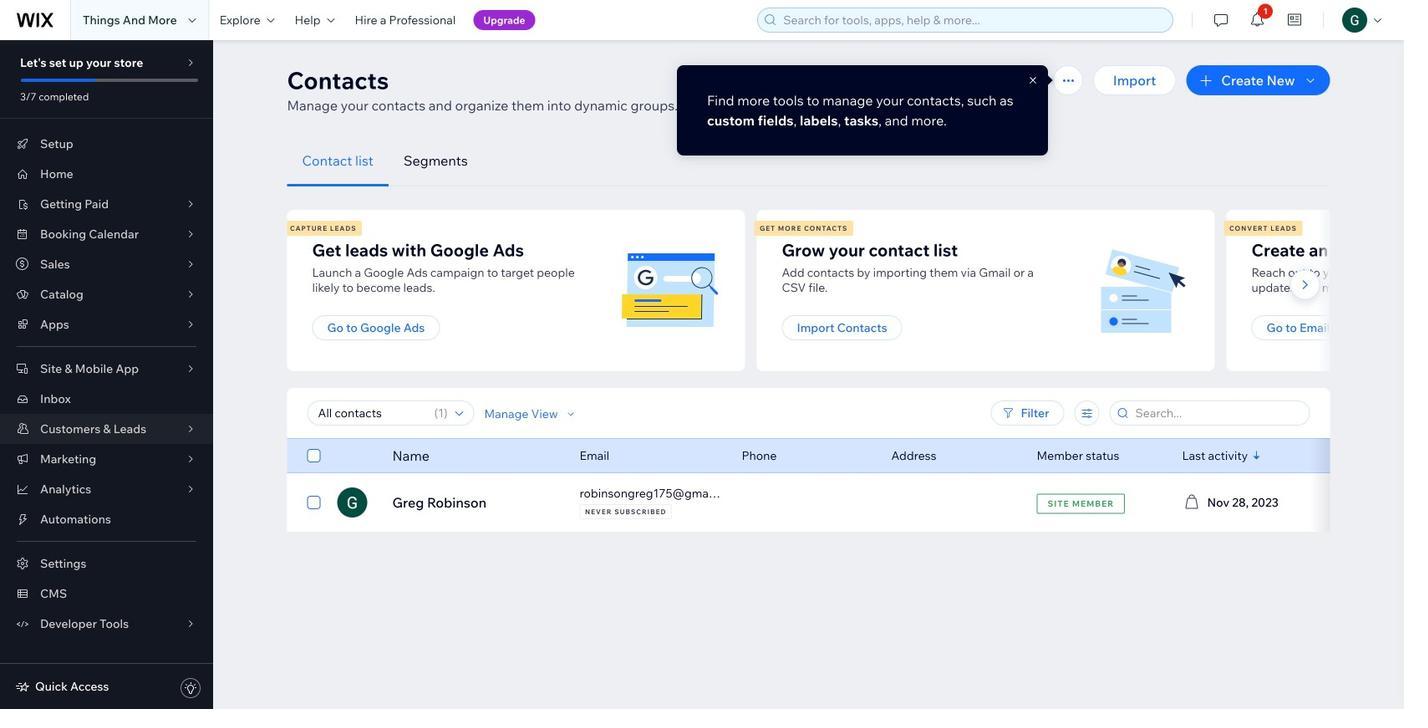 Task type: describe. For each thing, give the bounding box(es) containing it.
sidebar element
[[0, 40, 213, 709]]

Search... field
[[1131, 401, 1305, 425]]

Search for tools, apps, help & more... field
[[779, 8, 1168, 32]]



Task type: locate. For each thing, give the bounding box(es) containing it.
tab list
[[287, 135, 1331, 186]]

Unsaved view field
[[313, 401, 429, 425]]

greg robinson image
[[337, 487, 367, 518]]

None checkbox
[[307, 446, 321, 466]]

None checkbox
[[307, 492, 321, 513]]

list
[[285, 210, 1405, 371]]



Task type: vqa. For each thing, say whether or not it's contained in the screenshot.
alert
no



